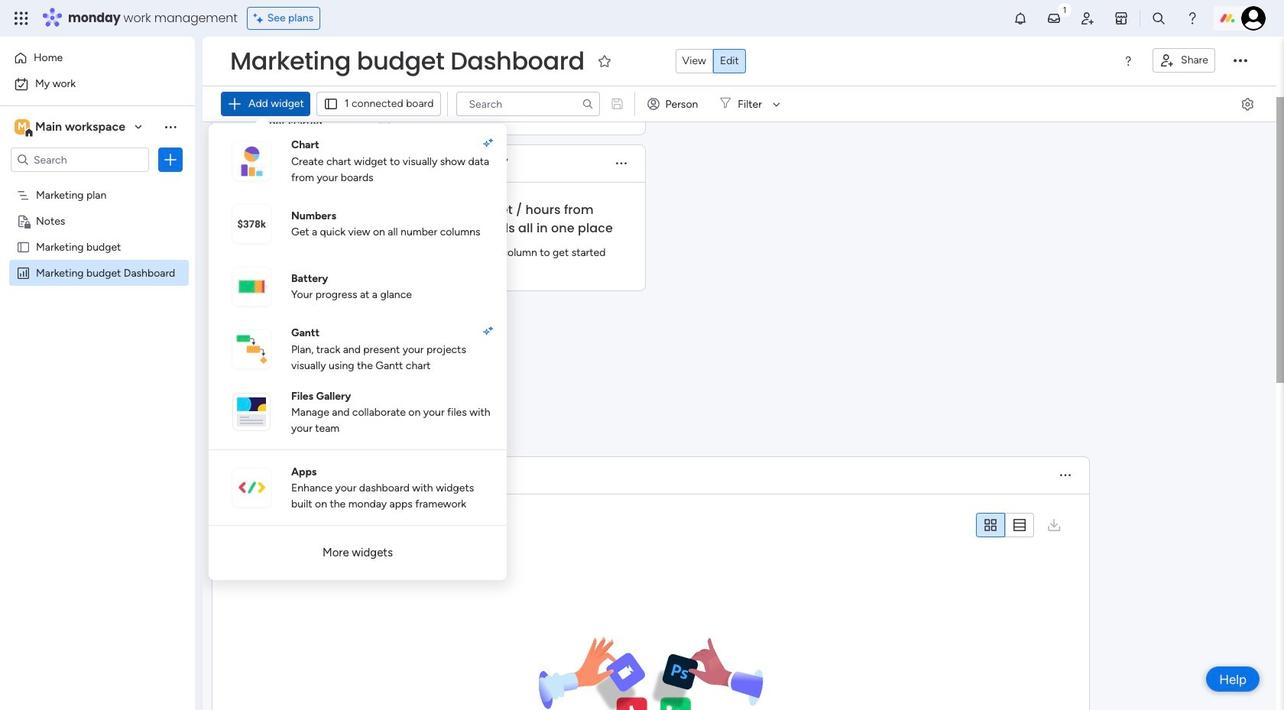 Task type: locate. For each thing, give the bounding box(es) containing it.
gallery layout group
[[976, 513, 1035, 538]]

select product image
[[14, 11, 29, 26]]

search image
[[358, 519, 370, 532]]

list box
[[0, 179, 195, 492]]

Filter dashboard by text search field
[[456, 92, 600, 116]]

workspace image
[[15, 119, 30, 135]]

None search field
[[456, 92, 600, 116], [234, 513, 376, 538], [456, 92, 600, 116]]

1 vertical spatial more dots image
[[1061, 470, 1071, 481]]

option
[[9, 46, 186, 70], [9, 72, 186, 96], [0, 181, 195, 184]]

0 vertical spatial more dots image
[[616, 158, 627, 169]]

1 vertical spatial option
[[9, 72, 186, 96]]

workspace options image
[[163, 119, 178, 134]]

0 horizontal spatial more dots image
[[616, 158, 627, 169]]

None field
[[226, 45, 589, 77], [412, 154, 484, 174], [235, 310, 307, 330], [235, 466, 326, 486], [226, 45, 589, 77], [412, 154, 484, 174], [235, 310, 307, 330], [235, 466, 326, 486]]

more dots image
[[616, 158, 627, 169], [1061, 470, 1071, 481]]

add to favorites image
[[597, 53, 612, 68]]

1 horizontal spatial more dots image
[[1061, 470, 1071, 481]]

options image
[[163, 152, 178, 167]]

Search in workspace field
[[32, 151, 128, 169]]

more options image
[[1234, 54, 1248, 68]]

2 vertical spatial option
[[0, 181, 195, 184]]

notifications image
[[1013, 11, 1028, 26]]

public board image
[[16, 239, 31, 254]]

banner
[[203, 37, 1277, 122]]

help image
[[1185, 11, 1200, 26]]

0 vertical spatial option
[[9, 46, 186, 70]]

1 image
[[1058, 1, 1072, 18]]



Task type: describe. For each thing, give the bounding box(es) containing it.
private board image
[[16, 213, 31, 228]]

invite members image
[[1080, 11, 1096, 26]]

none search field search
[[234, 513, 376, 538]]

public dashboard image
[[16, 265, 31, 280]]

see plans image
[[254, 10, 267, 27]]

monday marketplace image
[[1114, 11, 1129, 26]]

menu image
[[1123, 55, 1135, 67]]

search image
[[582, 98, 594, 110]]

settings image
[[1240, 96, 1256, 111]]

display modes group
[[676, 49, 746, 73]]

update feed image
[[1047, 11, 1062, 26]]

search everything image
[[1152, 11, 1167, 26]]

share image
[[1160, 53, 1175, 68]]

arrow down image
[[768, 95, 786, 113]]

workspace selection element
[[15, 118, 128, 138]]

kendall parks image
[[1242, 6, 1266, 31]]



Task type: vqa. For each thing, say whether or not it's contained in the screenshot.
workspace
no



